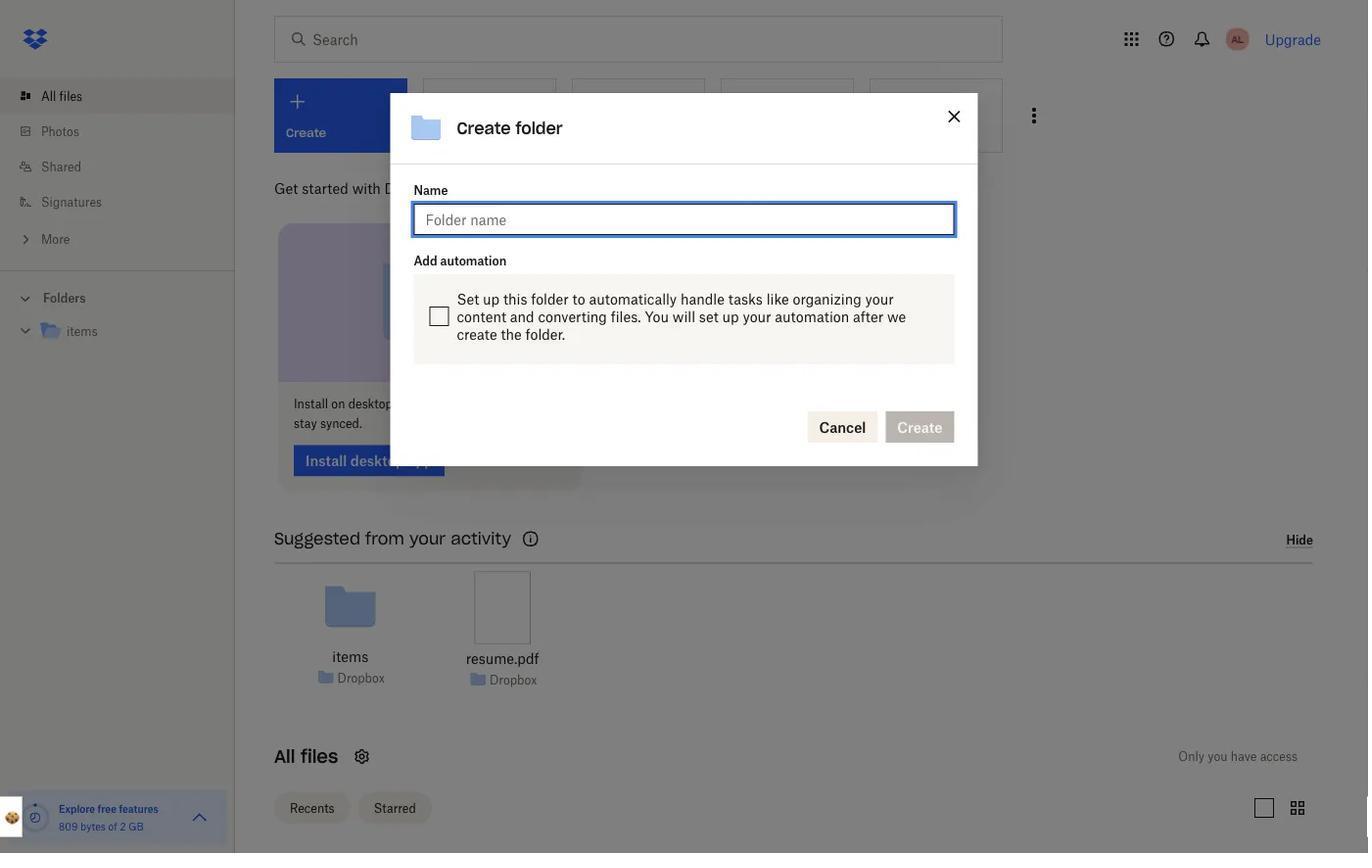Task type: describe. For each thing, give the bounding box(es) containing it.
dropbox for items
[[337, 670, 385, 685]]

shared link
[[16, 149, 235, 184]]

gb
[[129, 820, 144, 832]]

add automation
[[414, 253, 507, 268]]

1 vertical spatial your
[[743, 308, 771, 325]]

create
[[457, 118, 511, 138]]

get started with dropbox
[[274, 180, 440, 196]]

access
[[1260, 749, 1298, 764]]

explore free features 809 bytes of 2 gb
[[59, 803, 159, 832]]

offline
[[484, 397, 519, 411]]

install
[[294, 397, 328, 411]]

0 horizontal spatial items
[[67, 324, 98, 339]]

with
[[352, 180, 381, 196]]

converting
[[538, 308, 607, 325]]

suggested
[[274, 529, 360, 549]]

activity
[[451, 529, 511, 549]]

shared
[[41, 159, 81, 174]]

stay
[[294, 416, 317, 431]]

quota usage element
[[20, 802, 51, 833]]

files inside 'install on desktop to work on files offline and stay synced.'
[[458, 397, 481, 411]]

automatically
[[589, 290, 677, 307]]

desktop
[[348, 397, 393, 411]]

dropbox for resume.pdf
[[490, 672, 537, 687]]

all files inside list item
[[41, 89, 82, 103]]

create
[[457, 326, 497, 342]]

free
[[98, 803, 117, 815]]

like
[[767, 290, 789, 307]]

all files link
[[16, 78, 235, 114]]

cancel button
[[807, 411, 878, 443]]

organizing
[[793, 290, 862, 307]]

we
[[887, 308, 906, 325]]

all files list item
[[0, 78, 235, 114]]

name
[[414, 183, 448, 197]]

files inside list item
[[59, 89, 82, 103]]

photos link
[[16, 114, 235, 149]]

Name text field
[[426, 209, 943, 230]]

dropbox link for items
[[337, 668, 385, 688]]

dropbox image
[[16, 20, 55, 59]]

resume.pdf
[[466, 650, 539, 667]]

1 horizontal spatial all
[[274, 745, 295, 768]]

and inside "set up this folder to automatically handle tasks like organizing your content and converting files. you will set up your automation after we create the folder."
[[510, 308, 534, 325]]

starred button
[[358, 792, 432, 824]]

synced.
[[320, 416, 362, 431]]

of
[[108, 820, 117, 832]]

the
[[501, 326, 522, 342]]

1 horizontal spatial files
[[301, 745, 338, 768]]

folder inside "set up this folder to automatically handle tasks like organizing your content and converting files. you will set up your automation after we create the folder."
[[531, 290, 569, 307]]

1 on from the left
[[331, 397, 345, 411]]

to inside 'install on desktop to work on files offline and stay synced.'
[[396, 397, 407, 411]]

recents
[[290, 801, 335, 815]]

0 vertical spatial up
[[483, 290, 500, 307]]

2 on from the left
[[441, 397, 455, 411]]

set
[[457, 290, 479, 307]]

this
[[503, 290, 527, 307]]

only you have access
[[1179, 749, 1298, 764]]

1 vertical spatial all files
[[274, 745, 338, 768]]

tasks
[[728, 290, 763, 307]]

1 horizontal spatial items
[[332, 648, 368, 665]]

set up this folder to automatically handle tasks like organizing your content and converting files. you will set up your automation after we create the folder.
[[457, 290, 906, 342]]

explore
[[59, 803, 95, 815]]

have
[[1231, 749, 1257, 764]]

bytes
[[80, 820, 106, 832]]



Task type: vqa. For each thing, say whether or not it's contained in the screenshot.
middle "files"
yes



Task type: locate. For each thing, give the bounding box(es) containing it.
create folder
[[457, 118, 563, 138]]

0 horizontal spatial items link
[[39, 319, 219, 345]]

items link
[[39, 319, 219, 345], [332, 646, 368, 667]]

all files up recents 'button' on the bottom of page
[[274, 745, 338, 768]]

to up "converting"
[[572, 290, 585, 307]]

1 horizontal spatial your
[[743, 308, 771, 325]]

0 vertical spatial folder
[[516, 118, 563, 138]]

upgrade link
[[1265, 31, 1321, 47]]

automation up set
[[440, 253, 507, 268]]

list
[[0, 67, 235, 270]]

809
[[59, 820, 78, 832]]

you
[[1208, 749, 1228, 764]]

your
[[865, 290, 894, 307], [743, 308, 771, 325], [409, 529, 446, 549]]

files up photos
[[59, 89, 82, 103]]

0 horizontal spatial up
[[483, 290, 500, 307]]

2
[[120, 820, 126, 832]]

0 horizontal spatial automation
[[440, 253, 507, 268]]

photos
[[41, 124, 79, 139]]

list containing all files
[[0, 67, 235, 270]]

folders
[[43, 291, 86, 306]]

your right from
[[409, 529, 446, 549]]

to
[[572, 290, 585, 307], [396, 397, 407, 411]]

on right work
[[441, 397, 455, 411]]

0 vertical spatial items link
[[39, 319, 219, 345]]

all files
[[41, 89, 82, 103], [274, 745, 338, 768]]

on
[[331, 397, 345, 411], [441, 397, 455, 411]]

create folder dialog
[[390, 93, 978, 466]]

folder up "converting"
[[531, 290, 569, 307]]

started
[[302, 180, 349, 196]]

and right the offline
[[522, 397, 543, 411]]

all
[[41, 89, 56, 103], [274, 745, 295, 768]]

and
[[510, 308, 534, 325], [522, 397, 543, 411]]

0 vertical spatial your
[[865, 290, 894, 307]]

handle
[[681, 290, 725, 307]]

your up after
[[865, 290, 894, 307]]

cancel
[[819, 419, 866, 435]]

1 vertical spatial up
[[722, 308, 739, 325]]

1 vertical spatial all
[[274, 745, 295, 768]]

2 vertical spatial your
[[409, 529, 446, 549]]

to left work
[[396, 397, 407, 411]]

and down this
[[510, 308, 534, 325]]

0 vertical spatial automation
[[440, 253, 507, 268]]

files up recents 'button' on the bottom of page
[[301, 745, 338, 768]]

2 vertical spatial files
[[301, 745, 338, 768]]

you
[[645, 308, 669, 325]]

0 horizontal spatial your
[[409, 529, 446, 549]]

all up recents 'button' on the bottom of page
[[274, 745, 295, 768]]

1 horizontal spatial on
[[441, 397, 455, 411]]

0 horizontal spatial dropbox link
[[337, 668, 385, 688]]

up right set
[[722, 308, 739, 325]]

recents button
[[274, 792, 350, 824]]

automation down the organizing
[[775, 308, 849, 325]]

0 vertical spatial and
[[510, 308, 534, 325]]

on up synced.
[[331, 397, 345, 411]]

more image
[[16, 230, 35, 249]]

up up content
[[483, 290, 500, 307]]

0 vertical spatial all
[[41, 89, 56, 103]]

1 vertical spatial automation
[[775, 308, 849, 325]]

set
[[699, 308, 719, 325]]

1 horizontal spatial items link
[[332, 646, 368, 667]]

more
[[41, 232, 70, 246]]

files left the offline
[[458, 397, 481, 411]]

/resume.pdf image
[[474, 571, 531, 644]]

1 horizontal spatial to
[[572, 290, 585, 307]]

get
[[274, 180, 298, 196]]

files.
[[611, 308, 641, 325]]

up
[[483, 290, 500, 307], [722, 308, 739, 325]]

signatures link
[[16, 184, 235, 219]]

1 horizontal spatial automation
[[775, 308, 849, 325]]

only
[[1179, 749, 1205, 764]]

0 vertical spatial to
[[572, 290, 585, 307]]

to inside "set up this folder to automatically handle tasks like organizing your content and converting files. you will set up your automation after we create the folder."
[[572, 290, 585, 307]]

your down tasks
[[743, 308, 771, 325]]

1 horizontal spatial up
[[722, 308, 739, 325]]

0 vertical spatial files
[[59, 89, 82, 103]]

from
[[365, 529, 404, 549]]

resume.pdf link
[[466, 648, 539, 669]]

1 vertical spatial to
[[396, 397, 407, 411]]

suggested from your activity
[[274, 529, 511, 549]]

content
[[457, 308, 506, 325]]

1 vertical spatial files
[[458, 397, 481, 411]]

all up photos
[[41, 89, 56, 103]]

upgrade
[[1265, 31, 1321, 47]]

2 horizontal spatial files
[[458, 397, 481, 411]]

1 vertical spatial folder
[[531, 290, 569, 307]]

files
[[59, 89, 82, 103], [458, 397, 481, 411], [301, 745, 338, 768]]

1 vertical spatial and
[[522, 397, 543, 411]]

dropbox link
[[337, 668, 385, 688], [490, 670, 537, 690]]

all files up photos
[[41, 89, 82, 103]]

automation
[[440, 253, 507, 268], [775, 308, 849, 325]]

and inside 'install on desktop to work on files offline and stay synced.'
[[522, 397, 543, 411]]

1 horizontal spatial dropbox link
[[490, 670, 537, 690]]

2 horizontal spatial your
[[865, 290, 894, 307]]

work
[[410, 397, 438, 411]]

after
[[853, 308, 884, 325]]

folder
[[516, 118, 563, 138], [531, 290, 569, 307]]

automation inside "set up this folder to automatically handle tasks like organizing your content and converting files. you will set up your automation after we create the folder."
[[775, 308, 849, 325]]

folder.
[[526, 326, 565, 342]]

add
[[414, 253, 437, 268]]

0 horizontal spatial files
[[59, 89, 82, 103]]

install on desktop to work on files offline and stay synced.
[[294, 397, 543, 431]]

features
[[119, 803, 159, 815]]

folders button
[[0, 283, 235, 312]]

items
[[67, 324, 98, 339], [332, 648, 368, 665]]

1 vertical spatial items link
[[332, 646, 368, 667]]

will
[[673, 308, 695, 325]]

0 horizontal spatial all
[[41, 89, 56, 103]]

0 vertical spatial items
[[67, 324, 98, 339]]

0 horizontal spatial to
[[396, 397, 407, 411]]

1 horizontal spatial all files
[[274, 745, 338, 768]]

1 vertical spatial items
[[332, 648, 368, 665]]

dropbox
[[384, 180, 440, 196], [337, 670, 385, 685], [490, 672, 537, 687]]

0 horizontal spatial on
[[331, 397, 345, 411]]

folder right create
[[516, 118, 563, 138]]

0 horizontal spatial all files
[[41, 89, 82, 103]]

0 vertical spatial all files
[[41, 89, 82, 103]]

starred
[[374, 801, 416, 815]]

signatures
[[41, 194, 102, 209]]

all inside list item
[[41, 89, 56, 103]]

dropbox link for resume.pdf
[[490, 670, 537, 690]]



